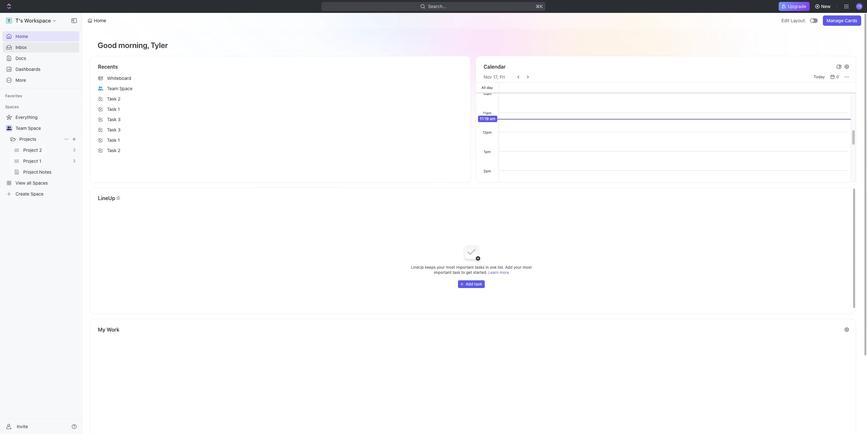 Task type: vqa. For each thing, say whether or not it's contained in the screenshot.
LineUp keeps your most important tasks in one list. Add your most important task to get started.'s LineUp
yes



Task type: describe. For each thing, give the bounding box(es) containing it.
view
[[15, 180, 26, 186]]

1 for project 1
[[39, 158, 41, 164]]

t's
[[15, 18, 23, 24]]

‎task for ‎task 2
[[107, 148, 117, 153]]

all day
[[482, 85, 493, 90]]

today
[[814, 75, 825, 79]]

add inside 'lineup keeps your most important tasks in one list. add your most important task to get started.'
[[506, 265, 513, 270]]

edit
[[782, 18, 790, 23]]

2 for ‎task 2
[[118, 148, 120, 153]]

task for task 2 link
[[107, 96, 117, 102]]

work
[[107, 327, 119, 333]]

upgrade link
[[779, 2, 810, 11]]

‎task for ‎task 1
[[107, 137, 117, 143]]

project for project 1
[[23, 158, 38, 164]]

in
[[486, 265, 489, 270]]

3 right the 'project 2' link
[[73, 148, 75, 153]]

view all spaces
[[15, 180, 48, 186]]

my
[[98, 327, 105, 333]]

lineup for lineup
[[98, 195, 115, 201]]

upgrade
[[788, 4, 807, 9]]

workspace
[[24, 18, 51, 24]]

inbox link
[[3, 42, 79, 53]]

tasks
[[475, 265, 485, 270]]

create space
[[15, 191, 44, 197]]

1 horizontal spatial user group image
[[98, 86, 103, 91]]

inbox
[[15, 45, 27, 50]]

task 1
[[107, 106, 120, 112]]

add task button
[[458, 281, 485, 288]]

favorites
[[5, 94, 22, 98]]

team inside tree
[[15, 125, 27, 131]]

tree inside sidebar navigation
[[3, 112, 79, 199]]

am
[[490, 116, 496, 121]]

calendar
[[484, 64, 506, 70]]

project 1 link
[[23, 156, 70, 166]]

task 2 link
[[95, 94, 465, 104]]

dashboards link
[[3, 64, 79, 75]]

2 vertical spatial space
[[31, 191, 44, 197]]

layout:
[[791, 18, 807, 23]]

home link
[[3, 31, 79, 42]]

good
[[98, 41, 117, 50]]

0 vertical spatial space
[[120, 86, 133, 91]]

nov 17, fri
[[484, 74, 505, 80]]

fri
[[500, 74, 505, 80]]

project for project notes
[[23, 169, 38, 175]]

list.
[[498, 265, 505, 270]]

1 for ‎task 1
[[118, 137, 120, 143]]

edit layout:
[[782, 18, 807, 23]]

new button
[[813, 1, 835, 12]]

task inside 'lineup keeps your most important tasks in one list. add your most important task to get started.'
[[453, 270, 461, 275]]

learn more link
[[489, 270, 509, 275]]

‎task 2
[[107, 148, 120, 153]]

project notes link
[[23, 167, 78, 177]]

manage cards
[[827, 18, 858, 23]]

lineup keeps your most important tasks in one list. add your most important task to get started.
[[411, 265, 532, 275]]

1 most from the left
[[446, 265, 455, 270]]

t
[[8, 18, 10, 23]]

projects
[[19, 136, 36, 142]]

create
[[15, 191, 29, 197]]

11:19 am
[[480, 116, 496, 121]]

add task
[[466, 282, 483, 287]]

new
[[822, 4, 831, 9]]

project for project 2
[[23, 147, 38, 153]]

today button
[[812, 73, 828, 81]]

project 1
[[23, 158, 41, 164]]

project 2 link
[[23, 145, 70, 155]]

0 vertical spatial team space link
[[95, 84, 465, 94]]

‎task 2 link
[[95, 145, 465, 156]]

projects link
[[19, 134, 61, 145]]

invite
[[17, 424, 28, 429]]

sidebar navigation
[[0, 13, 84, 434]]

all
[[27, 180, 31, 186]]

‎task 1 link
[[95, 135, 465, 145]]

more
[[500, 270, 509, 275]]

⌘k
[[536, 4, 543, 9]]

task 1 link
[[95, 104, 465, 115]]

1 task 3 link from the top
[[95, 115, 465, 125]]

create space link
[[3, 189, 78, 199]]

11:19
[[480, 116, 489, 121]]

1 horizontal spatial important
[[456, 265, 474, 270]]

keeps
[[425, 265, 436, 270]]

learn more
[[489, 270, 509, 275]]

search...
[[429, 4, 447, 9]]

my work
[[98, 327, 119, 333]]

0 vertical spatial team
[[107, 86, 118, 91]]

docs link
[[3, 53, 79, 64]]



Task type: locate. For each thing, give the bounding box(es) containing it.
0 horizontal spatial home
[[15, 34, 28, 39]]

0 vertical spatial ‎task
[[107, 137, 117, 143]]

1 vertical spatial lineup
[[411, 265, 424, 270]]

all
[[482, 85, 486, 90]]

2 vertical spatial 1
[[39, 158, 41, 164]]

team
[[107, 86, 118, 91], [15, 125, 27, 131]]

add inside button
[[466, 282, 474, 287]]

0
[[837, 75, 840, 79]]

most right keeps
[[446, 265, 455, 270]]

1 horizontal spatial your
[[514, 265, 522, 270]]

1
[[118, 106, 120, 112], [118, 137, 120, 143], [39, 158, 41, 164]]

1 vertical spatial 1
[[118, 137, 120, 143]]

everything link
[[3, 112, 78, 123]]

0 vertical spatial spaces
[[5, 105, 19, 109]]

space down the whiteboard
[[120, 86, 133, 91]]

3 down task 1
[[118, 117, 121, 122]]

1 vertical spatial important
[[434, 270, 452, 275]]

1 inside tree
[[39, 158, 41, 164]]

1 vertical spatial home
[[15, 34, 28, 39]]

4 task from the top
[[107, 127, 117, 133]]

tree
[[3, 112, 79, 199]]

whiteboard
[[107, 75, 131, 81]]

3 project from the top
[[23, 169, 38, 175]]

team up task 2
[[107, 86, 118, 91]]

home
[[94, 18, 106, 23], [15, 34, 28, 39]]

spaces
[[5, 105, 19, 109], [33, 180, 48, 186]]

your right keeps
[[437, 265, 445, 270]]

1 horizontal spatial task
[[475, 282, 483, 287]]

task
[[107, 96, 117, 102], [107, 106, 117, 112], [107, 117, 117, 122], [107, 127, 117, 133]]

good morning, tyler
[[98, 41, 168, 50]]

t's workspace, , element
[[6, 17, 12, 24]]

0 horizontal spatial important
[[434, 270, 452, 275]]

add down get
[[466, 282, 474, 287]]

0 vertical spatial task 3
[[107, 117, 121, 122]]

1 ‎task from the top
[[107, 137, 117, 143]]

2 task from the top
[[107, 106, 117, 112]]

‎task down "‎task 1"
[[107, 148, 117, 153]]

important up to
[[456, 265, 474, 270]]

0 horizontal spatial lineup
[[98, 195, 115, 201]]

more
[[15, 77, 26, 83]]

task down task 1
[[107, 117, 117, 122]]

manage
[[827, 18, 844, 23]]

1 vertical spatial ‎task
[[107, 148, 117, 153]]

task 3
[[107, 117, 121, 122], [107, 127, 121, 133]]

2 up task 1
[[118, 96, 120, 102]]

0 horizontal spatial most
[[446, 265, 455, 270]]

task
[[453, 270, 461, 275], [475, 282, 483, 287]]

2 inside task 2 link
[[118, 96, 120, 102]]

home up inbox
[[15, 34, 28, 39]]

project notes
[[23, 169, 52, 175]]

task inside add task button
[[475, 282, 483, 287]]

project 2
[[23, 147, 42, 153]]

spaces inside tree
[[33, 180, 48, 186]]

1 vertical spatial user group image
[[7, 126, 11, 130]]

most right 'list.'
[[523, 265, 532, 270]]

0 horizontal spatial team space
[[15, 125, 41, 131]]

2 most from the left
[[523, 265, 532, 270]]

space down "everything" link
[[28, 125, 41, 131]]

learn
[[489, 270, 499, 275]]

to
[[462, 270, 465, 275]]

10am
[[483, 92, 492, 96]]

2 vertical spatial project
[[23, 169, 38, 175]]

task 3 for 2nd task 3 link from the bottom
[[107, 117, 121, 122]]

project up view all spaces
[[23, 169, 38, 175]]

2
[[118, 96, 120, 102], [39, 147, 42, 153], [118, 148, 120, 153]]

home inside sidebar navigation
[[15, 34, 28, 39]]

lineup
[[98, 195, 115, 201], [411, 265, 424, 270]]

add
[[506, 265, 513, 270], [466, 282, 474, 287]]

1pm
[[484, 150, 491, 154]]

notes
[[39, 169, 52, 175]]

2 down "‎task 1"
[[118, 148, 120, 153]]

3
[[118, 117, 121, 122], [118, 127, 121, 133], [73, 148, 75, 153], [73, 159, 75, 164]]

task 3 link down task 2 link
[[95, 115, 465, 125]]

more button
[[3, 75, 79, 85]]

task left to
[[453, 270, 461, 275]]

1 horizontal spatial spaces
[[33, 180, 48, 186]]

3 up "‎task 1"
[[118, 127, 121, 133]]

0 vertical spatial user group image
[[98, 86, 103, 91]]

team space link up task 1 link
[[95, 84, 465, 94]]

0 vertical spatial team space
[[107, 86, 133, 91]]

2 task 3 from the top
[[107, 127, 121, 133]]

0 button
[[829, 73, 842, 81]]

whiteboard link
[[95, 73, 465, 84]]

day
[[487, 85, 493, 90]]

0 vertical spatial add
[[506, 265, 513, 270]]

lineup for lineup keeps your most important tasks in one list. add your most important task to get started.
[[411, 265, 424, 270]]

0 horizontal spatial team
[[15, 125, 27, 131]]

1 horizontal spatial home
[[94, 18, 106, 23]]

team space inside tree
[[15, 125, 41, 131]]

tb button
[[855, 1, 865, 12]]

0 horizontal spatial team space link
[[15, 123, 78, 134]]

1 task from the top
[[107, 96, 117, 102]]

task down task 2
[[107, 106, 117, 112]]

1 vertical spatial team space link
[[15, 123, 78, 134]]

nov
[[484, 74, 492, 80]]

important down keeps
[[434, 270, 452, 275]]

1 vertical spatial team
[[15, 125, 27, 131]]

0 horizontal spatial your
[[437, 265, 445, 270]]

one
[[490, 265, 497, 270]]

0 vertical spatial task
[[453, 270, 461, 275]]

11am
[[483, 111, 492, 115]]

2 ‎task from the top
[[107, 148, 117, 153]]

0 horizontal spatial task
[[453, 270, 461, 275]]

tyler
[[151, 41, 168, 50]]

manage cards button
[[823, 15, 862, 26]]

1 vertical spatial spaces
[[33, 180, 48, 186]]

1 project from the top
[[23, 147, 38, 153]]

important
[[456, 265, 474, 270], [434, 270, 452, 275]]

2 down projects link
[[39, 147, 42, 153]]

0 vertical spatial lineup
[[98, 195, 115, 201]]

0 vertical spatial 1
[[118, 106, 120, 112]]

1 vertical spatial space
[[28, 125, 41, 131]]

project up project 1 at the top of the page
[[23, 147, 38, 153]]

project down project 2
[[23, 158, 38, 164]]

tree containing everything
[[3, 112, 79, 199]]

tb
[[858, 4, 862, 8]]

2 for project 2
[[39, 147, 42, 153]]

1 your from the left
[[437, 265, 445, 270]]

task up task 1
[[107, 96, 117, 102]]

‎task 1
[[107, 137, 120, 143]]

team space link up projects link
[[15, 123, 78, 134]]

lineup inside 'lineup keeps your most important tasks in one list. add your most important task to get started.'
[[411, 265, 424, 270]]

0 horizontal spatial user group image
[[7, 126, 11, 130]]

get
[[466, 270, 472, 275]]

add task button
[[458, 281, 485, 288]]

1 horizontal spatial most
[[523, 265, 532, 270]]

task for task 1 link
[[107, 106, 117, 112]]

task 3 link up the ‎task 2 link
[[95, 125, 465, 135]]

task 3 down task 1
[[107, 117, 121, 122]]

cards
[[845, 18, 858, 23]]

task for 2nd task 3 link from the bottom
[[107, 117, 117, 122]]

dashboards
[[15, 66, 41, 72]]

‎task up ‎task 2
[[107, 137, 117, 143]]

user group image
[[98, 86, 103, 91], [7, 126, 11, 130]]

your right 'list.'
[[514, 265, 522, 270]]

2 inside the ‎task 2 link
[[118, 148, 120, 153]]

team space up projects
[[15, 125, 41, 131]]

docs
[[15, 55, 26, 61]]

space down view all spaces link
[[31, 191, 44, 197]]

team space link inside tree
[[15, 123, 78, 134]]

team space down the whiteboard
[[107, 86, 133, 91]]

3 task from the top
[[107, 117, 117, 122]]

morning,
[[118, 41, 149, 50]]

1 horizontal spatial team
[[107, 86, 118, 91]]

task 3 link
[[95, 115, 465, 125], [95, 125, 465, 135]]

17,
[[493, 74, 499, 80]]

everything
[[15, 115, 38, 120]]

0 horizontal spatial spaces
[[5, 105, 19, 109]]

1 horizontal spatial team space
[[107, 86, 133, 91]]

1 vertical spatial project
[[23, 158, 38, 164]]

2 for task 2
[[118, 96, 120, 102]]

space
[[120, 86, 133, 91], [28, 125, 41, 131], [31, 191, 44, 197]]

recents
[[98, 64, 118, 70]]

0 horizontal spatial add
[[466, 282, 474, 287]]

1 horizontal spatial team space link
[[95, 84, 465, 94]]

1 for task 1
[[118, 106, 120, 112]]

add up the more on the bottom of page
[[506, 265, 513, 270]]

spaces up create space link
[[33, 180, 48, 186]]

team down everything
[[15, 125, 27, 131]]

project
[[23, 147, 38, 153], [23, 158, 38, 164], [23, 169, 38, 175]]

favorites button
[[3, 92, 25, 100]]

2 your from the left
[[514, 265, 522, 270]]

2 inside the 'project 2' link
[[39, 147, 42, 153]]

0 vertical spatial project
[[23, 147, 38, 153]]

2 task 3 link from the top
[[95, 125, 465, 135]]

1 vertical spatial add
[[466, 282, 474, 287]]

view all spaces link
[[3, 178, 78, 188]]

task up "‎task 1"
[[107, 127, 117, 133]]

nov 17, fri button
[[484, 74, 505, 80]]

most
[[446, 265, 455, 270], [523, 265, 532, 270]]

task 3 for second task 3 link from the top
[[107, 127, 121, 133]]

1 horizontal spatial lineup
[[411, 265, 424, 270]]

1 vertical spatial task 3
[[107, 127, 121, 133]]

1 up project notes
[[39, 158, 41, 164]]

3 up project notes link
[[73, 159, 75, 164]]

t's workspace
[[15, 18, 51, 24]]

1 up ‎task 2
[[118, 137, 120, 143]]

12pm
[[483, 130, 492, 135]]

1 horizontal spatial add
[[506, 265, 513, 270]]

task 3 up "‎task 1"
[[107, 127, 121, 133]]

started.
[[473, 270, 488, 275]]

2pm
[[484, 169, 491, 173]]

1 vertical spatial team space
[[15, 125, 41, 131]]

0 vertical spatial important
[[456, 265, 474, 270]]

1 vertical spatial task
[[475, 282, 483, 287]]

0 vertical spatial home
[[94, 18, 106, 23]]

task 2
[[107, 96, 120, 102]]

1 task 3 from the top
[[107, 117, 121, 122]]

home up good
[[94, 18, 106, 23]]

1 down task 2
[[118, 106, 120, 112]]

spaces down favorites button
[[5, 105, 19, 109]]

task down started.
[[475, 282, 483, 287]]

user group image inside sidebar navigation
[[7, 126, 11, 130]]

task for second task 3 link from the top
[[107, 127, 117, 133]]

2 project from the top
[[23, 158, 38, 164]]



